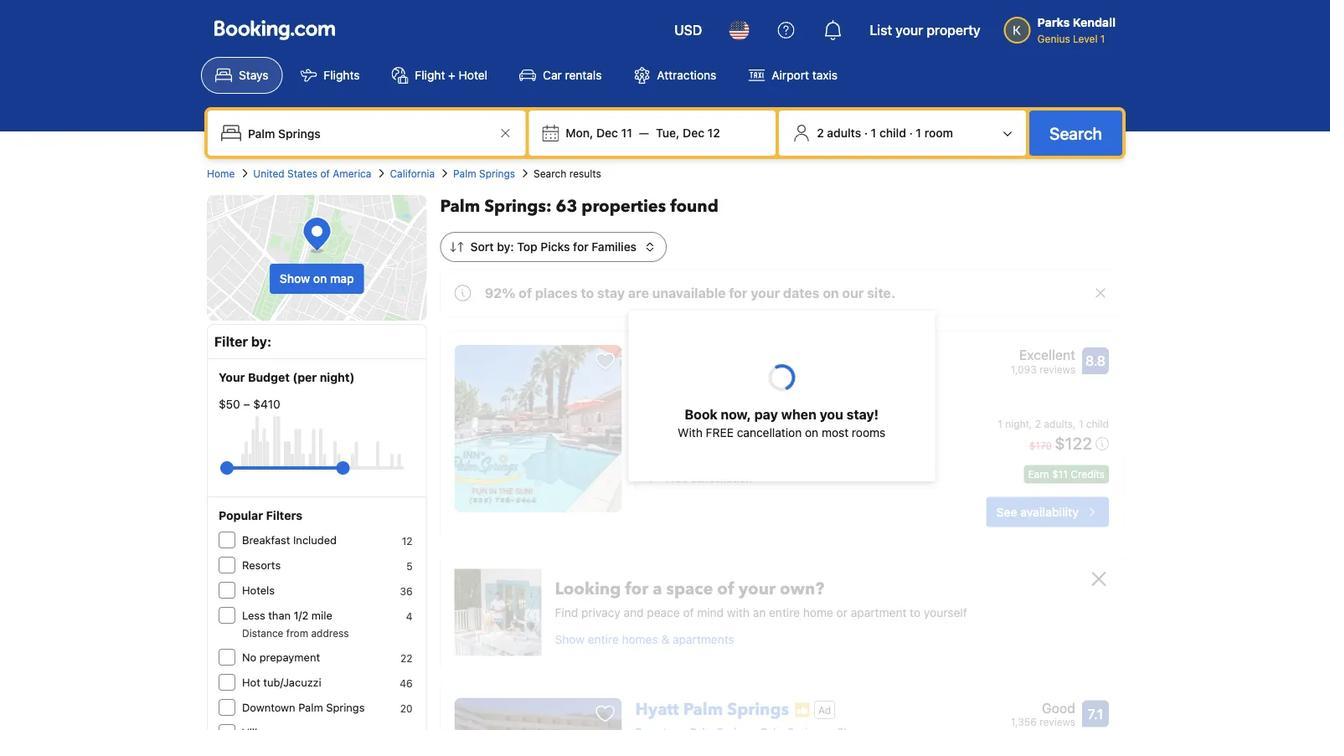 Task type: vqa. For each thing, say whether or not it's contained in the screenshot.


Task type: locate. For each thing, give the bounding box(es) containing it.
picks
[[541, 240, 570, 254]]

places
[[535, 285, 578, 301]]

0 horizontal spatial show
[[280, 272, 310, 286]]

map inside button
[[330, 272, 354, 286]]

an
[[753, 606, 766, 620]]

by: right filter
[[251, 334, 272, 350]]

1 horizontal spatial ·
[[910, 126, 913, 140]]

0 vertical spatial cancellation
[[737, 426, 802, 440]]

–
[[244, 398, 250, 411]]

your right "list"
[[896, 22, 924, 38]]

of left mind on the bottom of the page
[[683, 606, 694, 620]]

1 vertical spatial search
[[534, 168, 567, 179]]

1 horizontal spatial level
[[1074, 33, 1098, 44]]

show on map for show on map button
[[280, 272, 354, 286]]

1 inside parks kendall genius level 1
[[1101, 33, 1106, 44]]

with left an
[[727, 606, 750, 620]]

1 vertical spatial entire
[[588, 633, 619, 646]]

home link
[[207, 166, 235, 181]]

our
[[843, 285, 864, 301]]

adults inside "button"
[[827, 126, 862, 140]]

0 horizontal spatial entire
[[588, 633, 619, 646]]

inn at palm springs link
[[636, 339, 792, 368]]

child down scored 8.8 element
[[1087, 418, 1110, 430]]

child left "room"
[[880, 126, 907, 140]]

0 horizontal spatial 2
[[817, 126, 824, 140]]

most
[[822, 426, 849, 440]]

0 horizontal spatial ·
[[865, 126, 868, 140]]

of up mind on the bottom of the page
[[718, 578, 735, 601]]

cancellation up doubles
[[737, 426, 802, 440]]

of right 92%
[[519, 285, 532, 301]]

0 vertical spatial show
[[280, 272, 310, 286]]

see
[[997, 505, 1018, 519]]

night
[[1006, 418, 1030, 430]]

for
[[573, 240, 589, 254], [729, 285, 748, 301], [714, 420, 727, 432], [625, 578, 649, 601]]

peace
[[647, 606, 680, 620]]

show for "show entire homes & apartments" button
[[555, 633, 585, 646]]

,
[[1030, 418, 1033, 430], [1074, 418, 1077, 430]]

airport taxis
[[772, 68, 838, 82]]

included
[[293, 534, 337, 547]]

1 vertical spatial reviews
[[1040, 717, 1076, 729]]

, right night
[[1074, 418, 1077, 430]]

1 vertical spatial 12
[[402, 536, 413, 547]]

flights link
[[286, 57, 374, 94]]

0 horizontal spatial level
[[773, 395, 797, 407]]

reviews down the excellent
[[1040, 364, 1076, 375]]

0 horizontal spatial dec
[[597, 126, 619, 140]]

1 horizontal spatial child
[[1087, 418, 1110, 430]]

1 horizontal spatial show
[[555, 633, 585, 646]]

1 vertical spatial by:
[[251, 334, 272, 350]]

0 vertical spatial by:
[[497, 240, 514, 254]]

0 vertical spatial reviews
[[1040, 364, 1076, 375]]

distance
[[242, 628, 284, 639]]

1 reviews from the top
[[1040, 364, 1076, 375]]

entire right an
[[769, 606, 800, 620]]

11
[[622, 126, 633, 140]]

0 vertical spatial 12
[[708, 126, 721, 140]]

0 horizontal spatial map
[[330, 272, 354, 286]]

0 horizontal spatial by:
[[251, 334, 272, 350]]

1 horizontal spatial map
[[757, 374, 778, 386]]

by: left "top"
[[497, 240, 514, 254]]

1 horizontal spatial to
[[910, 606, 921, 620]]

mile
[[312, 610, 333, 622]]

doubles
[[759, 442, 800, 454]]

1 vertical spatial show on map
[[712, 374, 778, 386]]

find
[[555, 606, 578, 620]]

22
[[401, 653, 413, 665]]

mon, dec 11 button
[[559, 118, 639, 148]]

families
[[592, 240, 637, 254]]

0 horizontal spatial show on map
[[280, 272, 354, 286]]

stay
[[598, 285, 625, 301]]

adults down taxis
[[827, 126, 862, 140]]

or
[[837, 606, 848, 620]]

are
[[629, 285, 649, 301]]

reviews down good
[[1040, 717, 1076, 729]]

0 horizontal spatial to
[[581, 285, 594, 301]]

1 · from the left
[[865, 126, 868, 140]]

by: for filter
[[251, 334, 272, 350]]

to left the stay
[[581, 285, 594, 301]]

tue,
[[656, 126, 680, 140]]

0 vertical spatial level
[[1074, 33, 1098, 44]]

0 horizontal spatial child
[[880, 126, 907, 140]]

0 vertical spatial child
[[880, 126, 907, 140]]

show for show on map link
[[712, 374, 739, 386]]

palm up show on map link
[[686, 345, 726, 368]]

free
[[706, 426, 734, 440]]

show on map for show on map link
[[712, 374, 778, 386]]

reviews inside excellent 1,093 reviews
[[1040, 364, 1076, 375]]

reviews for good
[[1040, 717, 1076, 729]]

of right states at the top
[[320, 168, 330, 179]]

1/2
[[294, 610, 309, 622]]

excellent 1,093 reviews
[[1011, 347, 1076, 375]]

63
[[556, 195, 578, 218]]

0 vertical spatial 2
[[817, 126, 824, 140]]

entire down 'privacy'
[[588, 633, 619, 646]]

list your property link
[[860, 10, 991, 50]]

your left dates at the top of the page
[[751, 285, 780, 301]]

search inside button
[[1050, 123, 1103, 143]]

20
[[400, 703, 413, 715]]

show inside button
[[555, 633, 585, 646]]

1 horizontal spatial adults
[[1045, 418, 1074, 430]]

0 horizontal spatial 12
[[402, 536, 413, 547]]

breakfast
[[242, 534, 290, 547]]

by: for sort
[[497, 240, 514, 254]]

0 vertical spatial to
[[581, 285, 594, 301]]

free
[[666, 473, 688, 485]]

level up the "when" at the right bottom of the page
[[773, 395, 797, 407]]

with down free
[[711, 442, 733, 454]]

7.1
[[1088, 706, 1104, 722]]

adults right night
[[1045, 418, 1074, 430]]

1 vertical spatial with
[[727, 606, 750, 620]]

1 horizontal spatial dec
[[683, 126, 705, 140]]

attractions
[[657, 68, 717, 82]]

1 horizontal spatial by:
[[497, 240, 514, 254]]

flights
[[324, 68, 360, 82]]

0 vertical spatial adults
[[827, 126, 862, 140]]

1 horizontal spatial search
[[1050, 123, 1103, 143]]

1 vertical spatial to
[[910, 606, 921, 620]]

kendall
[[1073, 16, 1116, 29]]

2 down taxis
[[817, 126, 824, 140]]

for right unavailable
[[729, 285, 748, 301]]

hotel
[[459, 68, 488, 82]]

4
[[406, 611, 413, 623]]

distance from address
[[242, 628, 349, 639]]

for left a
[[625, 578, 649, 601]]

0 vertical spatial map
[[330, 272, 354, 286]]

looking for a space of your own? find privacy and peace of mind with an entire home or apartment to yourself
[[555, 578, 968, 620]]

map for show on map link
[[757, 374, 778, 386]]

0 horizontal spatial ,
[[1030, 418, 1033, 430]]

at
[[666, 345, 681, 368]]

cancellation inside book now, pay when you stay! with free cancellation on most rooms
[[737, 426, 802, 440]]

to left "yourself"
[[910, 606, 921, 620]]

1 horizontal spatial show on map
[[712, 374, 778, 386]]

1 horizontal spatial 2
[[1036, 418, 1042, 430]]

show inside button
[[280, 272, 310, 286]]

stays
[[239, 68, 269, 82]]

site.
[[868, 285, 896, 301]]

2 adults · 1 child · 1 room
[[817, 126, 954, 140]]

from
[[286, 628, 308, 639]]

1 horizontal spatial ,
[[1074, 418, 1077, 430]]

to inside looking for a space of your own? find privacy and peace of mind with an entire home or apartment to yourself
[[910, 606, 921, 620]]

yourself
[[924, 606, 968, 620]]

california
[[390, 168, 435, 179]]

cancellation down single room with two doubles
[[691, 473, 752, 485]]

0 horizontal spatial adults
[[827, 126, 862, 140]]

1 vertical spatial adults
[[1045, 418, 1074, 430]]

book
[[685, 407, 718, 423]]

usd button
[[665, 10, 713, 50]]

with
[[711, 442, 733, 454], [727, 606, 750, 620]]

your up an
[[739, 578, 776, 601]]

0 vertical spatial search
[[1050, 123, 1103, 143]]

travel
[[683, 395, 712, 407]]

to
[[581, 285, 594, 301], [910, 606, 921, 620]]

5
[[407, 561, 413, 572]]

palm springs: 63 properties found
[[440, 195, 719, 218]]

group
[[227, 455, 404, 482]]

2 reviews from the top
[[1040, 717, 1076, 729]]

scored 8.8 element
[[1083, 348, 1110, 375]]

airport
[[772, 68, 810, 82]]

own?
[[780, 578, 825, 601]]

dates
[[784, 285, 820, 301]]

2 right night
[[1036, 418, 1042, 430]]

0 horizontal spatial search
[[534, 168, 567, 179]]

scored 7.1 element
[[1083, 701, 1110, 728]]

show on map inside button
[[280, 272, 354, 286]]

united states of america
[[253, 168, 372, 179]]

1,093
[[1011, 364, 1037, 375]]

level down kendall
[[1074, 33, 1098, 44]]

—
[[639, 126, 649, 140]]

reviews inside good 1,356 reviews
[[1040, 717, 1076, 729]]

1 vertical spatial show
[[712, 374, 739, 386]]

adults
[[827, 126, 862, 140], [1045, 418, 1074, 430]]

1 horizontal spatial 12
[[708, 126, 721, 140]]

cancellation
[[737, 426, 802, 440], [691, 473, 752, 485]]

1 horizontal spatial entire
[[769, 606, 800, 620]]

sort by: top picks for families
[[471, 240, 637, 254]]

1 vertical spatial map
[[757, 374, 778, 386]]

hyatt
[[636, 698, 679, 721]]

1 dec from the left
[[597, 126, 619, 140]]

dec left 11
[[597, 126, 619, 140]]

tub/jacuzzi
[[263, 677, 322, 689]]

good element
[[1011, 698, 1076, 719]]

on inside button
[[313, 272, 327, 286]]

2 , from the left
[[1074, 418, 1077, 430]]

stay!
[[847, 407, 879, 423]]

parks kendall genius level 1
[[1038, 16, 1116, 44]]

united states of america link
[[253, 166, 372, 181]]

12 right tue,
[[708, 126, 721, 140]]

12 up 5
[[402, 536, 413, 547]]

0 vertical spatial show on map
[[280, 272, 354, 286]]

0 vertical spatial entire
[[769, 606, 800, 620]]

on
[[313, 272, 327, 286], [823, 285, 839, 301], [742, 374, 754, 386], [805, 426, 819, 440]]

for up single room with two doubles
[[714, 420, 727, 432]]

prepayment
[[260, 652, 320, 664]]

dec right tue,
[[683, 126, 705, 140]]

2 vertical spatial show
[[555, 633, 585, 646]]

, down '1,093'
[[1030, 418, 1033, 430]]

palm right hyatt on the bottom
[[684, 698, 724, 721]]

your inside looking for a space of your own? find privacy and peace of mind with an entire home or apartment to yourself
[[739, 578, 776, 601]]

Where are you going? field
[[241, 118, 496, 148]]

filters
[[266, 509, 303, 523]]

$50
[[219, 398, 240, 411]]

1 vertical spatial cancellation
[[691, 473, 752, 485]]

with inside looking for a space of your own? find privacy and peace of mind with an entire home or apartment to yourself
[[727, 606, 750, 620]]

2 horizontal spatial show
[[712, 374, 739, 386]]

no prepayment
[[242, 652, 320, 664]]



Task type: describe. For each thing, give the bounding box(es) containing it.
filter
[[215, 334, 248, 350]]

single room with two doubles
[[646, 442, 800, 454]]

attractions link
[[620, 57, 731, 94]]

your
[[219, 371, 245, 385]]

search results updated. palm springs: 63 properties found. element
[[440, 195, 1124, 219]]

see availability link
[[987, 497, 1110, 527]]

for inside looking for a space of your own? find privacy and peace of mind with an entire home or apartment to yourself
[[625, 578, 649, 601]]

tue, dec 12 button
[[649, 118, 727, 148]]

2 dec from the left
[[683, 126, 705, 140]]

search for search results
[[534, 168, 567, 179]]

your account menu parks kendall genius level 1 element
[[1004, 8, 1123, 46]]

1 , from the left
[[1030, 418, 1033, 430]]

unavailable
[[653, 285, 726, 301]]

parks
[[1038, 16, 1071, 29]]

map for show on map button
[[330, 272, 354, 286]]

single room with two doubles link
[[646, 440, 929, 455]]

springs:
[[485, 195, 552, 218]]

$410
[[253, 398, 281, 411]]

address
[[311, 628, 349, 639]]

show on map button
[[270, 264, 364, 294]]

car
[[543, 68, 562, 82]]

palm springs link
[[453, 166, 515, 181]]

apartment
[[851, 606, 907, 620]]

1 night , 2 adults , 1 child
[[998, 418, 1110, 430]]

resorts
[[242, 559, 281, 572]]

your up two
[[730, 420, 751, 432]]

good 1,356 reviews
[[1011, 700, 1076, 729]]

show on map link
[[636, 374, 778, 386]]

hyatt palm springs link
[[636, 692, 789, 721]]

list
[[870, 22, 893, 38]]

palm down palm springs link
[[440, 195, 480, 218]]

car rentals
[[543, 68, 602, 82]]

1,356
[[1011, 717, 1037, 729]]

1 vertical spatial child
[[1087, 418, 1110, 430]]

hyatt palm springs
[[636, 698, 789, 721]]

show for show on map button
[[280, 272, 310, 286]]

availability
[[1021, 505, 1079, 519]]

recommended
[[640, 420, 711, 432]]

show entire homes & apartments
[[555, 633, 735, 646]]

space
[[667, 578, 713, 601]]

sustainable
[[715, 395, 770, 407]]

book now, pay when you stay! with free cancellation on most rooms
[[678, 407, 886, 440]]

mon, dec 11 — tue, dec 12
[[566, 126, 721, 140]]

flight + hotel link
[[377, 57, 502, 94]]

group
[[753, 420, 781, 432]]

level inside parks kendall genius level 1
[[1074, 33, 1098, 44]]

flight + hotel
[[415, 68, 488, 82]]

room
[[925, 126, 954, 140]]

search results
[[534, 168, 602, 179]]

free cancellation
[[666, 473, 752, 485]]

filter by:
[[215, 334, 272, 350]]

now,
[[721, 407, 752, 423]]

2 inside "button"
[[817, 126, 824, 140]]

2 · from the left
[[910, 126, 913, 140]]

mon,
[[566, 126, 594, 140]]

mind
[[698, 606, 724, 620]]

palm right california link
[[453, 168, 477, 179]]

46
[[400, 678, 413, 690]]

downtown
[[242, 702, 296, 714]]

inn at palm springs image
[[455, 345, 622, 513]]

search button
[[1030, 111, 1123, 156]]

for right the picks at the left of page
[[573, 240, 589, 254]]

sort
[[471, 240, 494, 254]]

36
[[400, 586, 413, 598]]

reviews for excellent
[[1040, 364, 1076, 375]]

entire inside looking for a space of your own? find privacy and peace of mind with an entire home or apartment to yourself
[[769, 606, 800, 620]]

pay
[[755, 407, 778, 423]]

breakfast included
[[242, 534, 337, 547]]

entire inside button
[[588, 633, 619, 646]]

when
[[782, 407, 817, 423]]

&
[[662, 633, 670, 646]]

1 vertical spatial 2
[[1036, 418, 1042, 430]]

hot
[[242, 677, 260, 689]]

downtown palm springs
[[242, 702, 365, 714]]

on inside book now, pay when you stay! with free cancellation on most rooms
[[805, 426, 819, 440]]

excellent element
[[1011, 345, 1076, 365]]

and
[[624, 606, 644, 620]]

palm down tub/jacuzzi
[[299, 702, 323, 714]]

1 vertical spatial level
[[773, 395, 797, 407]]

hotels
[[242, 585, 275, 597]]

(per
[[293, 371, 317, 385]]

apartments
[[673, 633, 735, 646]]

search for search
[[1050, 123, 1103, 143]]

rooms
[[852, 426, 886, 440]]

child inside "button"
[[880, 126, 907, 140]]

airport taxis link
[[734, 57, 852, 94]]

a
[[653, 578, 662, 601]]

privacy
[[582, 606, 621, 620]]

palm springs
[[453, 168, 515, 179]]

less than 1/2 mile
[[242, 610, 333, 622]]

room
[[680, 442, 709, 454]]

list your property
[[870, 22, 981, 38]]

booking.com image
[[215, 20, 335, 40]]

than
[[268, 610, 291, 622]]

genius
[[1038, 33, 1071, 44]]

popular filters
[[219, 509, 303, 523]]

rentals
[[565, 68, 602, 82]]

home
[[804, 606, 834, 620]]

recommended for your group
[[640, 420, 781, 432]]

with
[[678, 426, 703, 440]]

hot tub/jacuzzi
[[242, 677, 322, 689]]

united
[[253, 168, 285, 179]]

homes
[[622, 633, 658, 646]]

top
[[517, 240, 538, 254]]

see availability
[[997, 505, 1079, 519]]

0 vertical spatial with
[[711, 442, 733, 454]]

single
[[646, 442, 677, 454]]

looking for a space of your own? image
[[455, 569, 542, 656]]



